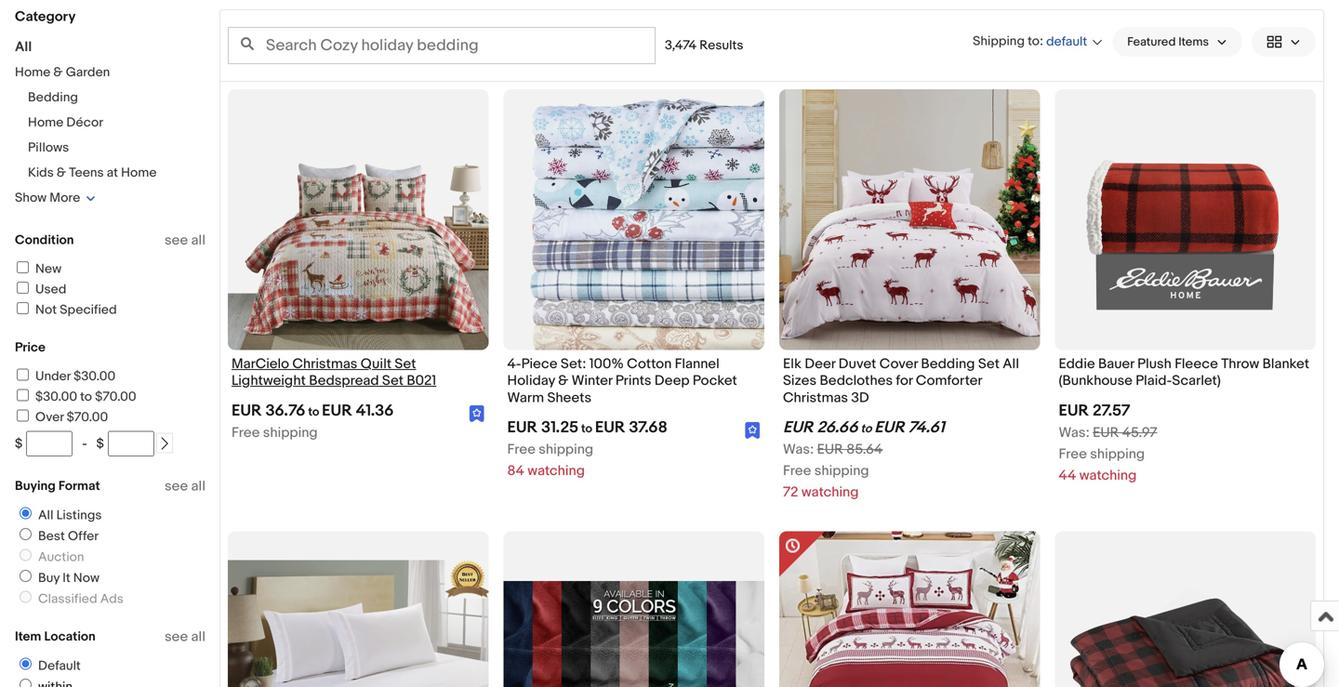 Task type: vqa. For each thing, say whether or not it's contained in the screenshot.
Each additional item
no



Task type: describe. For each thing, give the bounding box(es) containing it.
featured items
[[1128, 35, 1209, 49]]

85.64
[[847, 441, 883, 458]]

Not Specified checkbox
[[17, 302, 29, 314]]

christmas duvet cover set reversible reindeer red plaid comforter cover queen image
[[779, 532, 1040, 687]]

$ for 'minimum value' text field
[[15, 436, 23, 452]]

elk deer duvet cover bedding set all sizes bedclothes for comforter christmas 3d image
[[779, 89, 1040, 350]]

shipping inside eur 26.66 to eur 74.61 was: eur 85.64 free shipping 72 watching
[[815, 463, 869, 480]]

best
[[38, 529, 65, 545]]

all for all listings
[[38, 508, 53, 524]]

plush
[[1138, 356, 1172, 373]]

eur 26.66 to eur 74.61 was: eur 85.64 free shipping 72 watching
[[783, 418, 945, 501]]

over $70.00 link
[[14, 410, 108, 426]]

eur 36.76 to eur 41.36
[[232, 401, 394, 421]]

eur down (bunkhouse
[[1059, 401, 1089, 421]]

eur up 85.64 on the bottom right of page
[[875, 418, 905, 438]]

3,474 results
[[665, 38, 744, 53]]

eddie bauer 50" x 70" throw (red-mountain plaid) image
[[1055, 532, 1316, 687]]

show more
[[15, 190, 80, 206]]

buy it now link
[[12, 570, 103, 586]]

eddie bauer plush fleece throw blanket (bunkhouse plaid-scarlet) link
[[1059, 356, 1312, 394]]

b021
[[407, 373, 436, 389]]

home & garden bedding home décor pillows kids & teens at home
[[15, 65, 157, 181]]

eur left 26.66
[[783, 418, 814, 438]]

within radio
[[20, 679, 32, 687]]

view: gallery view image
[[1267, 32, 1301, 52]]

shipping inside eur 27.57 was: eur 45.97 free shipping 44 watching
[[1090, 446, 1145, 463]]

72
[[783, 484, 799, 501]]

buy it now
[[38, 571, 100, 586]]

under $30.00
[[35, 369, 115, 385]]

0 vertical spatial $30.00
[[74, 369, 115, 385]]

new link
[[14, 261, 61, 277]]

over
[[35, 410, 64, 426]]

0 vertical spatial &
[[53, 65, 63, 80]]

watching inside eur 26.66 to eur 74.61 was: eur 85.64 free shipping 72 watching
[[802, 484, 859, 501]]

marcielo christmas quilt set lightweight bedspread set b021
[[232, 356, 436, 389]]

1 vertical spatial &
[[57, 165, 66, 181]]

classified ads link
[[12, 591, 127, 607]]

default
[[38, 659, 81, 674]]

26.66
[[817, 418, 858, 438]]

buying
[[15, 479, 56, 494]]

now
[[73, 571, 100, 586]]

0 vertical spatial home
[[15, 65, 50, 80]]

Enter your search keyword text field
[[228, 27, 656, 64]]

set inside elk deer duvet cover bedding set all sizes bedclothes for comforter christmas 3d
[[978, 356, 1000, 373]]

see all for used
[[165, 232, 206, 249]]

(bunkhouse
[[1059, 373, 1133, 389]]

eddie bauer plush fleece throw blanket (bunkhouse plaid-scarlet) image
[[1055, 98, 1316, 342]]

4-piece set: 100% cotton flannel holiday & winter prints deep pocket warm sheets link
[[507, 356, 761, 411]]

set down quilt
[[382, 373, 404, 389]]

holiday
[[507, 373, 555, 389]]

shipping to : default
[[973, 33, 1088, 50]]

37.68
[[629, 418, 668, 438]]

kids
[[28, 165, 54, 181]]

[object undefined] image
[[469, 406, 485, 422]]

& inside 4-piece set: 100% cotton flannel holiday & winter prints deep pocket warm sheets
[[558, 373, 569, 389]]

Classified Ads radio
[[20, 591, 32, 603]]

all inside elk deer duvet cover bedding set all sizes bedclothes for comforter christmas 3d
[[1003, 356, 1019, 373]]

free inside eur 26.66 to eur 74.61 was: eur 85.64 free shipping 72 watching
[[783, 463, 811, 480]]

31.25
[[541, 418, 579, 438]]

all listings link
[[12, 507, 106, 524]]

marcielo christmas quilt set lightweight bedspread set b021 link
[[232, 356, 485, 394]]

home & garden link
[[15, 65, 110, 80]]

Over $70.00 checkbox
[[17, 410, 29, 422]]

lightweight
[[232, 373, 306, 389]]

not specified link
[[14, 302, 117, 318]]

27.57
[[1093, 401, 1131, 421]]

bedclothes
[[820, 373, 893, 389]]

bedding link
[[28, 90, 78, 106]]

prints
[[616, 373, 652, 389]]

cover
[[880, 356, 918, 373]]

4-piece set: 100% cotton flannel holiday & winter prints deep pocket warm sheets image
[[504, 89, 765, 350]]

item
[[15, 629, 41, 645]]

elk
[[783, 356, 802, 373]]

see all for best offer
[[165, 478, 206, 495]]

3 see all button from the top
[[165, 629, 206, 646]]

36.76
[[266, 401, 306, 421]]

auction
[[38, 550, 84, 566]]

over $70.00
[[35, 410, 108, 426]]

to for 36.76
[[308, 405, 319, 419]]

piece
[[521, 356, 558, 373]]

free inside eur 27.57 was: eur 45.97 free shipping 44 watching
[[1059, 446, 1087, 463]]

all listings
[[38, 508, 102, 524]]

Auction radio
[[20, 549, 32, 561]]

3 see all from the top
[[165, 629, 206, 646]]

set up 'b021'
[[395, 356, 416, 373]]

84
[[507, 463, 525, 480]]

flannel
[[675, 356, 720, 373]]

1500 thread count 4 piece bed sheet set - perfect christmas gift image
[[228, 560, 489, 687]]

Maximum Value text field
[[108, 431, 154, 457]]

home décor link
[[28, 115, 103, 131]]

free shipping
[[232, 425, 318, 441]]

cotton
[[627, 356, 672, 373]]

Under $30.00 checkbox
[[17, 369, 29, 381]]

it
[[63, 571, 70, 586]]

Default radio
[[20, 658, 32, 670]]

[object undefined] image for 41.36
[[469, 405, 485, 422]]

see all button for used
[[165, 232, 206, 249]]

100%
[[589, 356, 624, 373]]

$ for maximum value text field
[[96, 436, 104, 452]]

0 vertical spatial $70.00
[[95, 389, 136, 405]]

set:
[[561, 356, 586, 373]]

location
[[44, 629, 96, 645]]

show more button
[[15, 190, 96, 206]]

see for used
[[165, 232, 188, 249]]

shipping
[[973, 33, 1025, 49]]

item location
[[15, 629, 96, 645]]

was: inside eur 27.57 was: eur 45.97 free shipping 44 watching
[[1059, 425, 1090, 441]]

marcielo christmas quilt set lightweight bedspread set b021 image
[[228, 89, 489, 350]]

1 vertical spatial $70.00
[[67, 410, 108, 426]]

free inside the free shipping 84 watching
[[507, 441, 536, 458]]



Task type: locate. For each thing, give the bounding box(es) containing it.
fleece
[[1175, 356, 1218, 373]]

1 vertical spatial see all button
[[165, 478, 206, 495]]

submit price range image
[[158, 437, 171, 450]]

to inside eur 26.66 to eur 74.61 was: eur 85.64 free shipping 72 watching
[[861, 422, 872, 436]]

2 vertical spatial see all
[[165, 629, 206, 646]]

1 vertical spatial home
[[28, 115, 64, 131]]

blanket
[[1263, 356, 1310, 373]]

3d
[[851, 390, 869, 406]]

41.36
[[356, 401, 394, 421]]

listings
[[56, 508, 102, 524]]

all down the category
[[15, 39, 32, 55]]

2 vertical spatial all
[[191, 629, 206, 646]]

default link
[[12, 658, 84, 674]]

0 vertical spatial christmas
[[292, 356, 358, 373]]

0 vertical spatial see all button
[[165, 232, 206, 249]]

& right kids
[[57, 165, 66, 181]]

to for 26.66
[[861, 422, 872, 436]]

best offer
[[38, 529, 99, 545]]

0 vertical spatial see
[[165, 232, 188, 249]]

1 horizontal spatial was:
[[1059, 425, 1090, 441]]

condition
[[15, 233, 74, 248]]

eur up free shipping
[[232, 401, 262, 421]]

duvet
[[839, 356, 877, 373]]

shipping down 36.76
[[263, 425, 318, 441]]

default
[[1046, 34, 1088, 50]]

deer
[[805, 356, 836, 373]]

pillows
[[28, 140, 69, 156]]

watching right 84
[[528, 463, 585, 480]]

to for 31.25
[[581, 422, 593, 436]]

-
[[82, 436, 87, 452]]

New checkbox
[[17, 261, 29, 273]]

2 see all from the top
[[165, 478, 206, 495]]

free down "lightweight"
[[232, 425, 260, 441]]

$30.00 down 'under'
[[35, 389, 77, 405]]

sizes
[[783, 373, 817, 389]]

All Listings radio
[[20, 507, 32, 519]]

more
[[50, 190, 80, 206]]

free up 44
[[1059, 446, 1087, 463]]

to down under $30.00
[[80, 389, 92, 405]]

elk deer duvet cover bedding set all sizes bedclothes for comforter christmas 3d link
[[783, 356, 1037, 411]]

see all
[[165, 232, 206, 249], [165, 478, 206, 495], [165, 629, 206, 646]]

bedspread
[[309, 373, 379, 389]]

see all button for best offer
[[165, 478, 206, 495]]

sheets
[[547, 390, 592, 406]]

3 all from the top
[[191, 629, 206, 646]]

items
[[1179, 35, 1209, 49]]

1 vertical spatial all
[[191, 478, 206, 495]]

45.97
[[1122, 425, 1158, 441]]

$70.00 down $30.00 to $70.00
[[67, 410, 108, 426]]

1 vertical spatial see
[[165, 478, 188, 495]]

was: up the '72'
[[783, 441, 814, 458]]

0 horizontal spatial $
[[15, 436, 23, 452]]

eur
[[232, 401, 262, 421], [322, 401, 352, 421], [1059, 401, 1089, 421], [507, 418, 538, 438], [595, 418, 626, 438], [783, 418, 814, 438], [875, 418, 905, 438], [1093, 425, 1119, 441], [817, 441, 844, 458]]

1 vertical spatial all
[[1003, 356, 1019, 373]]

$30.00 to $70.00
[[35, 389, 136, 405]]

1 see all from the top
[[165, 232, 206, 249]]

1 vertical spatial see all
[[165, 478, 206, 495]]

2 horizontal spatial watching
[[1080, 467, 1137, 484]]

see for best offer
[[165, 478, 188, 495]]

Buy It Now radio
[[20, 570, 32, 582]]

2 vertical spatial all
[[38, 508, 53, 524]]

bedding inside elk deer duvet cover bedding set all sizes bedclothes for comforter christmas 3d
[[921, 356, 975, 373]]

at
[[107, 165, 118, 181]]

scarlet)
[[1172, 373, 1221, 389]]

bedding inside home & garden bedding home décor pillows kids & teens at home
[[28, 90, 78, 106]]

watching inside the free shipping 84 watching
[[528, 463, 585, 480]]

$30.00 to $70.00 checkbox
[[17, 389, 29, 401]]

home
[[15, 65, 50, 80], [28, 115, 64, 131], [121, 165, 157, 181]]

all
[[15, 39, 32, 55], [1003, 356, 1019, 373], [38, 508, 53, 524]]

not
[[35, 302, 57, 318]]

buying format
[[15, 479, 100, 494]]

comforter
[[916, 373, 982, 389]]

$70.00 down under $30.00
[[95, 389, 136, 405]]

category
[[15, 8, 76, 25]]

for
[[896, 373, 913, 389]]

utopia bedding fleece blanket 300gsm luxury bed blanket anti-static fuzzy soft image
[[504, 581, 765, 687]]

marcielo
[[232, 356, 289, 373]]

classified ads
[[38, 592, 124, 607]]

set
[[395, 356, 416, 373], [978, 356, 1000, 373], [382, 373, 404, 389]]

christmas inside elk deer duvet cover bedding set all sizes bedclothes for comforter christmas 3d
[[783, 390, 848, 406]]

shipping down 85.64 on the bottom right of page
[[815, 463, 869, 480]]

offer
[[68, 529, 99, 545]]

free shipping 84 watching
[[507, 441, 594, 480]]

4-piece set: 100% cotton flannel holiday & winter prints deep pocket warm sheets
[[507, 356, 737, 406]]

1 vertical spatial $30.00
[[35, 389, 77, 405]]

2 all from the top
[[191, 478, 206, 495]]

3,474
[[665, 38, 697, 53]]

eur down 27.57
[[1093, 425, 1119, 441]]

results
[[700, 38, 744, 53]]

eur down warm
[[507, 418, 538, 438]]

1 horizontal spatial all
[[38, 508, 53, 524]]

0 horizontal spatial was:
[[783, 441, 814, 458]]

watching right the '72'
[[802, 484, 859, 501]]

Best Offer radio
[[20, 528, 32, 540]]

[object undefined] image
[[469, 405, 485, 422], [745, 422, 761, 439], [745, 422, 761, 439]]

to inside shipping to : default
[[1028, 33, 1040, 49]]

1 vertical spatial christmas
[[783, 390, 848, 406]]

shipping down the 45.97
[[1090, 446, 1145, 463]]

& up bedding link on the top
[[53, 65, 63, 80]]

0 horizontal spatial watching
[[528, 463, 585, 480]]

0 horizontal spatial all
[[15, 39, 32, 55]]

under $30.00 link
[[14, 369, 115, 385]]

classified
[[38, 592, 97, 607]]

set up the comforter
[[978, 356, 1000, 373]]

2 vertical spatial see
[[165, 629, 188, 646]]

1 horizontal spatial bedding
[[921, 356, 975, 373]]

1 horizontal spatial $
[[96, 436, 104, 452]]

not specified
[[35, 302, 117, 318]]

to inside eur 36.76 to eur 41.36
[[308, 405, 319, 419]]

free up the '72'
[[783, 463, 811, 480]]

3 see from the top
[[165, 629, 188, 646]]

new
[[35, 261, 61, 277]]

all
[[191, 232, 206, 249], [191, 478, 206, 495], [191, 629, 206, 646]]

home up bedding link on the top
[[15, 65, 50, 80]]

watching inside eur 27.57 was: eur 45.97 free shipping 44 watching
[[1080, 467, 1137, 484]]

christmas up bedspread at the left of the page
[[292, 356, 358, 373]]

christmas inside marcielo christmas quilt set lightweight bedspread set b021
[[292, 356, 358, 373]]

0 vertical spatial all
[[191, 232, 206, 249]]

0 vertical spatial see all
[[165, 232, 206, 249]]

2 see from the top
[[165, 478, 188, 495]]

eur down 26.66
[[817, 441, 844, 458]]

watching right 44
[[1080, 467, 1137, 484]]

eur 31.25 to eur 37.68
[[507, 418, 668, 438]]

all inside all listings link
[[38, 508, 53, 524]]

[object undefined] image for 37.68
[[745, 422, 761, 439]]

eur 27.57 was: eur 45.97 free shipping 44 watching
[[1059, 401, 1158, 484]]

all for best offer
[[191, 478, 206, 495]]

used link
[[14, 282, 66, 298]]

kids & teens at home link
[[28, 165, 157, 181]]

all left eddie
[[1003, 356, 1019, 373]]

to left "default"
[[1028, 33, 1040, 49]]

Minimum Value text field
[[26, 431, 73, 457]]

watching
[[528, 463, 585, 480], [1080, 467, 1137, 484], [802, 484, 859, 501]]

0 horizontal spatial christmas
[[292, 356, 358, 373]]

shipping inside the free shipping 84 watching
[[539, 441, 594, 458]]

garden
[[66, 65, 110, 80]]

1 $ from the left
[[15, 436, 23, 452]]

used
[[35, 282, 66, 298]]

throw
[[1222, 356, 1260, 373]]

all for used
[[191, 232, 206, 249]]

2 see all button from the top
[[165, 478, 206, 495]]

warm
[[507, 390, 544, 406]]

all for all
[[15, 39, 32, 55]]

1 all from the top
[[191, 232, 206, 249]]

show
[[15, 190, 47, 206]]

$30.00 up $30.00 to $70.00
[[74, 369, 115, 385]]

to
[[1028, 33, 1040, 49], [80, 389, 92, 405], [308, 405, 319, 419], [581, 422, 593, 436], [861, 422, 872, 436]]

to right 31.25
[[581, 422, 593, 436]]

0 vertical spatial all
[[15, 39, 32, 55]]

$ right -
[[96, 436, 104, 452]]

bedding down home & garden link
[[28, 90, 78, 106]]

pocket
[[693, 373, 737, 389]]

2 $ from the left
[[96, 436, 104, 452]]

format
[[59, 479, 100, 494]]

bedding up the comforter
[[921, 356, 975, 373]]

elk deer duvet cover bedding set all sizes bedclothes for comforter christmas 3d
[[783, 356, 1019, 406]]

christmas
[[292, 356, 358, 373], [783, 390, 848, 406]]

1 horizontal spatial christmas
[[783, 390, 848, 406]]

free up 84
[[507, 441, 536, 458]]

0 horizontal spatial bedding
[[28, 90, 78, 106]]

was:
[[1059, 425, 1090, 441], [783, 441, 814, 458]]

1 vertical spatial bedding
[[921, 356, 975, 373]]

eur left 37.68
[[595, 418, 626, 438]]

all right all listings option
[[38, 508, 53, 524]]

to right 36.76
[[308, 405, 319, 419]]

2 vertical spatial &
[[558, 373, 569, 389]]

Used checkbox
[[17, 282, 29, 294]]

quilt
[[361, 356, 392, 373]]

shipping down 31.25
[[539, 441, 594, 458]]

1 horizontal spatial watching
[[802, 484, 859, 501]]

was: inside eur 26.66 to eur 74.61 was: eur 85.64 free shipping 72 watching
[[783, 441, 814, 458]]

christmas down "sizes"
[[783, 390, 848, 406]]

0 vertical spatial bedding
[[28, 90, 78, 106]]

specified
[[60, 302, 117, 318]]

deep
[[655, 373, 690, 389]]

2 vertical spatial see all button
[[165, 629, 206, 646]]

plaid-
[[1136, 373, 1172, 389]]

was: up 44
[[1059, 425, 1090, 441]]

44
[[1059, 467, 1077, 484]]

1 see from the top
[[165, 232, 188, 249]]

& up sheets
[[558, 373, 569, 389]]

1 see all button from the top
[[165, 232, 206, 249]]

featured items button
[[1113, 27, 1243, 57]]

$ down over $70.00 "checkbox"
[[15, 436, 23, 452]]

to inside eur 31.25 to eur 37.68
[[581, 422, 593, 436]]

home right at
[[121, 165, 157, 181]]

free
[[232, 425, 260, 441], [507, 441, 536, 458], [1059, 446, 1087, 463], [783, 463, 811, 480]]

2 vertical spatial home
[[121, 165, 157, 181]]

ads
[[100, 592, 124, 607]]

$
[[15, 436, 23, 452], [96, 436, 104, 452]]

décor
[[66, 115, 103, 131]]

home up pillows link
[[28, 115, 64, 131]]

:
[[1040, 33, 1044, 49]]

eur down bedspread at the left of the page
[[322, 401, 352, 421]]

2 horizontal spatial all
[[1003, 356, 1019, 373]]

to up 85.64 on the bottom right of page
[[861, 422, 872, 436]]

winter
[[572, 373, 613, 389]]



